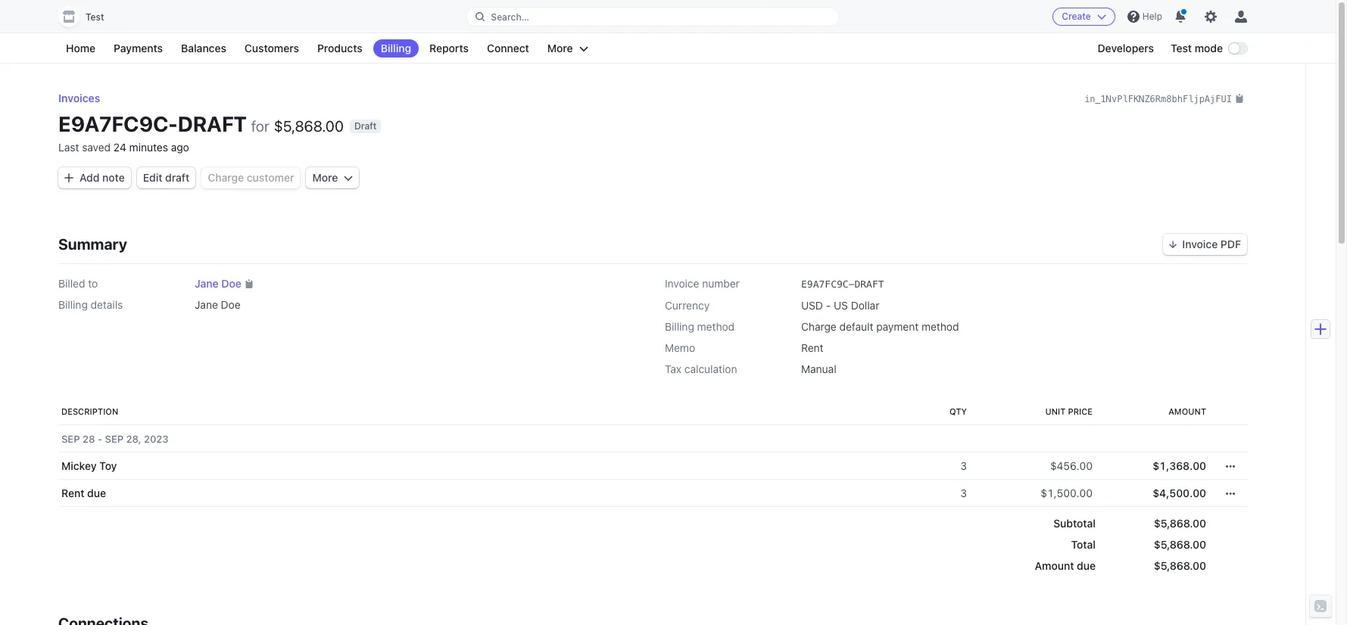 Task type: describe. For each thing, give the bounding box(es) containing it.
1 horizontal spatial svg image
[[1226, 463, 1235, 472]]

usd
[[801, 299, 823, 312]]

0 vertical spatial -
[[826, 299, 831, 312]]

amount due
[[1035, 560, 1096, 573]]

charge default payment method
[[801, 321, 959, 334]]

mickey toy
[[61, 460, 117, 473]]

Search… text field
[[467, 7, 839, 26]]

sep 28 - sep 28, 2023
[[61, 434, 169, 446]]

minutes
[[129, 141, 168, 154]]

due for rent due
[[87, 487, 106, 500]]

due for amount due
[[1077, 560, 1096, 573]]

amount for amount due
[[1035, 560, 1074, 573]]

$456.00
[[1050, 460, 1093, 473]]

0 horizontal spatial -
[[98, 434, 102, 446]]

reports
[[429, 42, 469, 55]]

dollar
[[851, 299, 880, 312]]

2 jane doe from the top
[[195, 299, 241, 312]]

balances
[[181, 42, 226, 55]]

reports link
[[422, 39, 476, 58]]

charge for charge default payment method
[[801, 321, 837, 334]]

draft
[[354, 120, 377, 132]]

invoice number
[[665, 277, 740, 290]]

e9a7fc9c-draft
[[801, 279, 884, 290]]

default
[[840, 321, 874, 334]]

e9a7fc9c- for e9a7fc9c-draft for
[[58, 111, 178, 136]]

help
[[1143, 11, 1163, 22]]

invoice for invoice number
[[665, 277, 699, 290]]

connect link
[[479, 39, 537, 58]]

balances link
[[173, 39, 234, 58]]

price
[[1068, 407, 1093, 417]]

Search… search field
[[467, 7, 839, 26]]

more inside button
[[547, 42, 573, 55]]

28
[[83, 434, 95, 446]]

28,
[[126, 434, 141, 446]]

usd - us dollar
[[801, 299, 880, 312]]

charge for charge customer
[[208, 171, 244, 184]]

mode
[[1195, 42, 1223, 55]]

invoices
[[58, 92, 100, 105]]

payments
[[114, 42, 163, 55]]

in_1nvplfknz6rm8bhfljpajfui button
[[1084, 91, 1244, 106]]

billing details
[[58, 299, 123, 312]]

3 for $456.00
[[961, 460, 967, 473]]

payment
[[876, 321, 919, 334]]

edit draft
[[143, 171, 190, 184]]

summary
[[58, 236, 127, 253]]

billing method
[[665, 321, 735, 334]]

toy
[[99, 460, 117, 473]]

total
[[1071, 539, 1096, 552]]

edit
[[143, 171, 162, 184]]

search…
[[491, 11, 529, 22]]

svg image inside add note button
[[64, 173, 73, 183]]

customer
[[247, 171, 294, 184]]

number
[[702, 277, 740, 290]]

tax calculation
[[665, 363, 737, 376]]

$5,868.00 for total
[[1154, 539, 1206, 552]]

$1,500.00
[[1041, 487, 1093, 500]]

home link
[[58, 39, 103, 58]]

add note button
[[58, 167, 131, 189]]

saved
[[82, 141, 111, 154]]

1 sep from the left
[[61, 434, 80, 446]]

invoice for invoice pdf
[[1183, 238, 1218, 251]]

test mode
[[1171, 42, 1223, 55]]

rent for rent due
[[61, 487, 84, 500]]

for
[[251, 117, 269, 135]]

home
[[66, 42, 95, 55]]

developers link
[[1090, 39, 1162, 58]]

billing link
[[373, 39, 419, 58]]

add note
[[80, 171, 125, 184]]

$4,500.00
[[1153, 487, 1206, 500]]

more button
[[306, 167, 359, 189]]

draft for e9a7fc9c-draft for
[[178, 111, 247, 136]]

1 method from the left
[[697, 321, 735, 334]]

$1,368.00
[[1153, 460, 1206, 473]]

1 jane from the top
[[195, 277, 219, 290]]

draft
[[165, 171, 190, 184]]

rent for rent
[[801, 342, 824, 355]]

last
[[58, 141, 79, 154]]

developers
[[1098, 42, 1154, 55]]

memo
[[665, 342, 695, 355]]

subtotal
[[1054, 518, 1096, 530]]

customers
[[245, 42, 299, 55]]

invoice pdf
[[1183, 238, 1241, 251]]

e9a7fc9c- for e9a7fc9c-draft
[[801, 279, 855, 290]]



Task type: vqa. For each thing, say whether or not it's contained in the screenshot.
Search text box
no



Task type: locate. For each thing, give the bounding box(es) containing it.
1 vertical spatial svg image
[[1226, 463, 1235, 472]]

1 horizontal spatial svg image
[[1226, 490, 1235, 499]]

method right the payment
[[922, 321, 959, 334]]

billing for billing details
[[58, 299, 88, 312]]

note
[[102, 171, 125, 184]]

0 horizontal spatial due
[[87, 487, 106, 500]]

sep left 28
[[61, 434, 80, 446]]

3
[[961, 460, 967, 473], [961, 487, 967, 500]]

to
[[88, 277, 98, 290]]

us
[[834, 299, 848, 312]]

0 horizontal spatial e9a7fc9c-
[[58, 111, 178, 136]]

1 horizontal spatial e9a7fc9c-
[[801, 279, 855, 290]]

sep left 28,
[[105, 434, 124, 446]]

0 vertical spatial amount
[[1169, 407, 1206, 417]]

invoice left pdf
[[1183, 238, 1218, 251]]

connect
[[487, 42, 529, 55]]

jane doe link
[[195, 277, 241, 292]]

svg image
[[64, 173, 73, 183], [1226, 490, 1235, 499]]

draft
[[178, 111, 247, 136], [855, 279, 884, 290]]

test for test
[[86, 11, 104, 23]]

0 horizontal spatial billing
[[58, 299, 88, 312]]

0 vertical spatial e9a7fc9c-
[[58, 111, 178, 136]]

edit draft link
[[137, 167, 196, 189]]

1 horizontal spatial charge
[[801, 321, 837, 334]]

0 horizontal spatial invoice
[[665, 277, 699, 290]]

- left us
[[826, 299, 831, 312]]

billed
[[58, 277, 85, 290]]

1 vertical spatial charge
[[801, 321, 837, 334]]

in_1nvplfknz6rm8bhfljpajfui
[[1084, 94, 1232, 105]]

2 method from the left
[[922, 321, 959, 334]]

calculation
[[685, 363, 737, 376]]

charge inside button
[[208, 171, 244, 184]]

1 vertical spatial jane doe
[[195, 299, 241, 312]]

1 vertical spatial doe
[[221, 299, 241, 312]]

1 horizontal spatial more
[[547, 42, 573, 55]]

svg image
[[344, 173, 353, 183], [1226, 463, 1235, 472]]

1 vertical spatial -
[[98, 434, 102, 446]]

test inside 'button'
[[86, 11, 104, 23]]

0 horizontal spatial method
[[697, 321, 735, 334]]

more right customer
[[312, 171, 338, 184]]

1 horizontal spatial draft
[[855, 279, 884, 290]]

billing up memo
[[665, 321, 694, 334]]

0 horizontal spatial svg image
[[64, 173, 73, 183]]

0 vertical spatial billing
[[381, 42, 411, 55]]

customers link
[[237, 39, 307, 58]]

rent up manual
[[801, 342, 824, 355]]

draft up dollar
[[855, 279, 884, 290]]

2 horizontal spatial billing
[[665, 321, 694, 334]]

more
[[547, 42, 573, 55], [312, 171, 338, 184]]

ago
[[171, 141, 189, 154]]

0 vertical spatial draft
[[178, 111, 247, 136]]

0 horizontal spatial charge
[[208, 171, 244, 184]]

billing for billing method
[[665, 321, 694, 334]]

test left mode on the top
[[1171, 42, 1192, 55]]

0 vertical spatial jane
[[195, 277, 219, 290]]

details
[[91, 299, 123, 312]]

billing for billing
[[381, 42, 411, 55]]

draft up ago
[[178, 111, 247, 136]]

description
[[61, 407, 118, 417]]

billing left reports at the left of the page
[[381, 42, 411, 55]]

jane
[[195, 277, 219, 290], [195, 299, 218, 312]]

1 jane doe from the top
[[195, 277, 241, 290]]

unit
[[1045, 407, 1066, 417]]

products
[[317, 42, 363, 55]]

2 sep from the left
[[105, 434, 124, 446]]

doe
[[221, 277, 241, 290], [221, 299, 241, 312]]

add
[[80, 171, 100, 184]]

1 horizontal spatial method
[[922, 321, 959, 334]]

1 vertical spatial invoice
[[665, 277, 699, 290]]

svg image inside more popup button
[[344, 173, 353, 183]]

24
[[114, 141, 126, 154]]

2 vertical spatial billing
[[665, 321, 694, 334]]

amount
[[1169, 407, 1206, 417], [1035, 560, 1074, 573]]

help button
[[1122, 5, 1169, 29]]

$5,868.00
[[274, 117, 344, 135], [1154, 518, 1206, 530], [1154, 539, 1206, 552], [1154, 560, 1206, 573]]

0 vertical spatial test
[[86, 11, 104, 23]]

jane doe
[[195, 277, 241, 290], [195, 299, 241, 312]]

rent
[[801, 342, 824, 355], [61, 487, 84, 500]]

0 vertical spatial svg image
[[344, 173, 353, 183]]

amount down total
[[1035, 560, 1074, 573]]

invoice up currency
[[665, 277, 699, 290]]

1 vertical spatial due
[[1077, 560, 1096, 573]]

create button
[[1053, 8, 1115, 26]]

0 vertical spatial 3
[[961, 460, 967, 473]]

1 vertical spatial draft
[[855, 279, 884, 290]]

1 horizontal spatial test
[[1171, 42, 1192, 55]]

invoice pdf button
[[1164, 234, 1247, 256]]

0 horizontal spatial draft
[[178, 111, 247, 136]]

2 3 from the top
[[961, 487, 967, 500]]

e9a7fc9c-
[[58, 111, 178, 136], [801, 279, 855, 290]]

svg image right $4,500.00
[[1226, 490, 1235, 499]]

1 vertical spatial test
[[1171, 42, 1192, 55]]

-
[[826, 299, 831, 312], [98, 434, 102, 446]]

svg image left add
[[64, 173, 73, 183]]

1 horizontal spatial due
[[1077, 560, 1096, 573]]

more button
[[540, 39, 596, 58]]

amount up $1,368.00
[[1169, 407, 1206, 417]]

0 vertical spatial charge
[[208, 171, 244, 184]]

method down currency
[[697, 321, 735, 334]]

2023
[[144, 434, 169, 446]]

e9a7fc9c- up usd - us dollar
[[801, 279, 855, 290]]

$5,868.00 for amount due
[[1154, 560, 1206, 573]]

billing
[[381, 42, 411, 55], [58, 299, 88, 312], [665, 321, 694, 334]]

1 horizontal spatial sep
[[105, 434, 124, 446]]

test for test mode
[[1171, 42, 1192, 55]]

0 vertical spatial doe
[[221, 277, 241, 290]]

test up the "home"
[[86, 11, 104, 23]]

mickey
[[61, 460, 97, 473]]

currency
[[665, 299, 710, 312]]

1 vertical spatial billing
[[58, 299, 88, 312]]

charge down the usd
[[801, 321, 837, 334]]

charge left customer
[[208, 171, 244, 184]]

0 horizontal spatial amount
[[1035, 560, 1074, 573]]

1 vertical spatial e9a7fc9c-
[[801, 279, 855, 290]]

invoices link
[[58, 92, 100, 105]]

manual
[[801, 363, 837, 376]]

1 horizontal spatial amount
[[1169, 407, 1206, 417]]

- right 28
[[98, 434, 102, 446]]

3 for $1,500.00
[[961, 487, 967, 500]]

e9a7fc9c-draft for
[[58, 111, 269, 136]]

1 horizontal spatial rent
[[801, 342, 824, 355]]

0 vertical spatial more
[[547, 42, 573, 55]]

1 vertical spatial rent
[[61, 487, 84, 500]]

unit price
[[1045, 407, 1093, 417]]

e9a7fc9c- up 24
[[58, 111, 178, 136]]

0 vertical spatial invoice
[[1183, 238, 1218, 251]]

0 vertical spatial rent
[[801, 342, 824, 355]]

charge customer button
[[202, 167, 300, 189]]

1 vertical spatial 3
[[961, 487, 967, 500]]

1 horizontal spatial -
[[826, 299, 831, 312]]

1 3 from the top
[[961, 460, 967, 473]]

invoice
[[1183, 238, 1218, 251], [665, 277, 699, 290]]

1 vertical spatial amount
[[1035, 560, 1074, 573]]

1 vertical spatial more
[[312, 171, 338, 184]]

0 vertical spatial jane doe
[[195, 277, 241, 290]]

method
[[697, 321, 735, 334], [922, 321, 959, 334]]

payments link
[[106, 39, 170, 58]]

rent down mickey
[[61, 487, 84, 500]]

last saved 24 minutes ago
[[58, 141, 189, 154]]

qty
[[950, 407, 967, 417]]

billed to
[[58, 277, 98, 290]]

$5,868.00 for subtotal
[[1154, 518, 1206, 530]]

test
[[86, 11, 104, 23], [1171, 42, 1192, 55]]

draft for e9a7fc9c-draft
[[855, 279, 884, 290]]

1 vertical spatial svg image
[[1226, 490, 1235, 499]]

rent due
[[61, 487, 106, 500]]

0 horizontal spatial more
[[312, 171, 338, 184]]

tax
[[665, 363, 682, 376]]

0 horizontal spatial sep
[[61, 434, 80, 446]]

amount for amount
[[1169, 407, 1206, 417]]

due down total
[[1077, 560, 1096, 573]]

0 vertical spatial due
[[87, 487, 106, 500]]

sep
[[61, 434, 80, 446], [105, 434, 124, 446]]

invoice inside button
[[1183, 238, 1218, 251]]

due
[[87, 487, 106, 500], [1077, 560, 1096, 573]]

pdf
[[1221, 238, 1241, 251]]

due down mickey toy
[[87, 487, 106, 500]]

0 vertical spatial svg image
[[64, 173, 73, 183]]

1 horizontal spatial billing
[[381, 42, 411, 55]]

products link
[[310, 39, 370, 58]]

more right connect
[[547, 42, 573, 55]]

0 horizontal spatial test
[[86, 11, 104, 23]]

1 horizontal spatial invoice
[[1183, 238, 1218, 251]]

more inside popup button
[[312, 171, 338, 184]]

0 horizontal spatial rent
[[61, 487, 84, 500]]

charge customer
[[208, 171, 294, 184]]

test button
[[58, 6, 119, 27]]

2 jane from the top
[[195, 299, 218, 312]]

0 horizontal spatial svg image
[[344, 173, 353, 183]]

1 vertical spatial jane
[[195, 299, 218, 312]]

create
[[1062, 11, 1091, 22]]

billing down billed
[[58, 299, 88, 312]]



